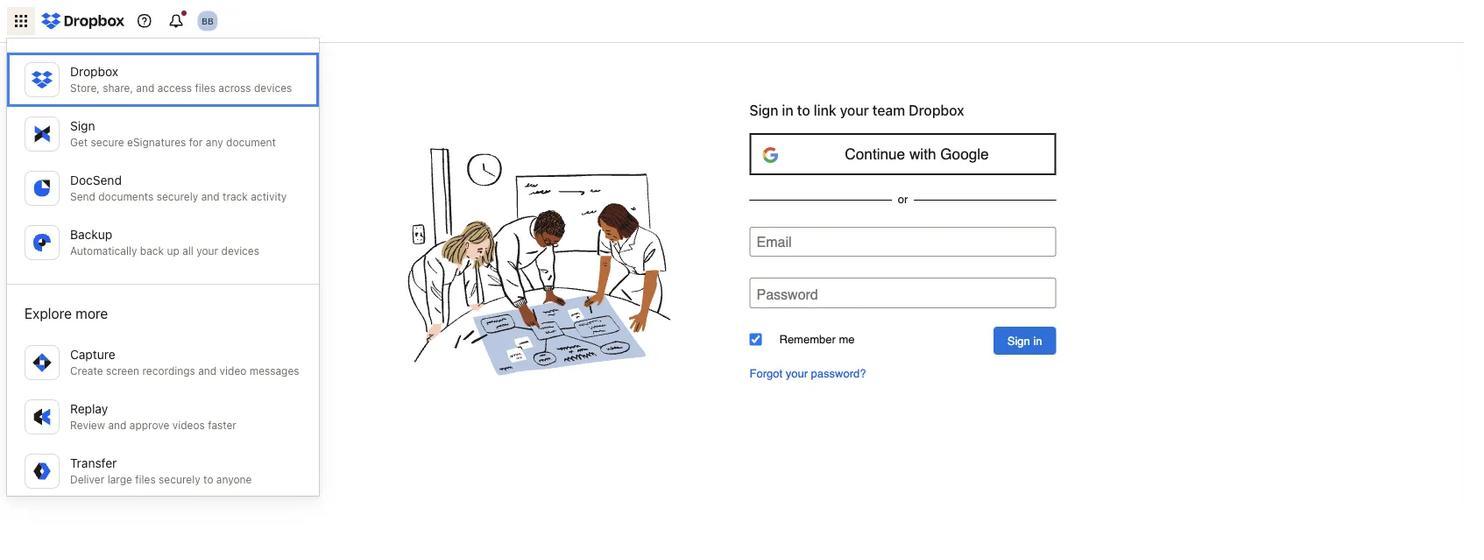 Task type: locate. For each thing, give the bounding box(es) containing it.
and inside dropbox store, share, and access files across devices
[[136, 81, 155, 94]]

sign for sign in
[[1007, 334, 1030, 347]]

files left across
[[195, 81, 215, 94]]

0 horizontal spatial to
[[203, 473, 213, 485]]

files inside transfer deliver large files securely to anyone
[[135, 473, 156, 485]]

capture
[[70, 347, 115, 362]]

and
[[136, 81, 155, 94], [201, 190, 220, 202], [198, 365, 217, 377], [108, 419, 127, 431]]

sign inside sign get secure esignatures for any document
[[70, 119, 95, 133]]

and left track
[[201, 190, 220, 202]]

automatically
[[70, 244, 137, 257]]

explore more
[[25, 305, 108, 322]]

0 horizontal spatial files
[[135, 473, 156, 485]]

to left anyone
[[203, 473, 213, 485]]

sign in
[[1007, 334, 1042, 347]]

0 horizontal spatial your
[[196, 244, 218, 257]]

sign
[[750, 102, 778, 119], [70, 119, 95, 133], [1007, 334, 1030, 347]]

in inside "button"
[[1033, 334, 1042, 347]]

your right link
[[840, 102, 869, 119]]

your right forgot at the bottom right of the page
[[786, 367, 808, 380]]

in
[[782, 102, 794, 119], [1033, 334, 1042, 347]]

sign for sign get secure esignatures for any document
[[70, 119, 95, 133]]

replay review and approve videos faster
[[70, 402, 237, 431]]

files
[[195, 81, 215, 94], [135, 473, 156, 485]]

1 horizontal spatial in
[[1033, 334, 1042, 347]]

all
[[182, 244, 194, 257]]

1 vertical spatial dropbox
[[909, 102, 964, 119]]

sign inside "button"
[[1007, 334, 1030, 347]]

screen
[[106, 365, 139, 377]]

password
[[757, 286, 818, 302]]

devices right across
[[254, 81, 292, 94]]

0 horizontal spatial sign
[[70, 119, 95, 133]]

for
[[189, 136, 203, 148]]

files inside dropbox store, share, and access files across devices
[[195, 81, 215, 94]]

dropbox up with on the top right of page
[[909, 102, 964, 119]]

sign get secure esignatures for any document
[[70, 119, 276, 148]]

any
[[206, 136, 223, 148]]

1 vertical spatial securely
[[159, 473, 200, 485]]

securely inside "docsend send documents securely and track activity"
[[157, 190, 198, 202]]

and left video at the bottom of page
[[198, 365, 217, 377]]

0 vertical spatial dropbox
[[70, 64, 118, 79]]

1 horizontal spatial dropbox
[[909, 102, 964, 119]]

and right review on the bottom left of the page
[[108, 419, 127, 431]]

messages
[[249, 365, 299, 377]]

continue with google button
[[750, 133, 1056, 175]]

1 vertical spatial your
[[196, 244, 218, 257]]

backup
[[70, 227, 112, 242]]

2 vertical spatial your
[[786, 367, 808, 380]]

0 vertical spatial files
[[195, 81, 215, 94]]

backup automatically back up all your devices
[[70, 227, 259, 257]]

your right all
[[196, 244, 218, 257]]

1 horizontal spatial files
[[195, 81, 215, 94]]

dropbox
[[70, 64, 118, 79], [909, 102, 964, 119]]

devices inside dropbox store, share, and access files across devices
[[254, 81, 292, 94]]

forgot
[[750, 367, 783, 380]]

1 horizontal spatial to
[[797, 102, 810, 119]]

0 horizontal spatial dropbox
[[70, 64, 118, 79]]

0 horizontal spatial in
[[782, 102, 794, 119]]

1 vertical spatial devices
[[221, 244, 259, 257]]

securely
[[157, 190, 198, 202], [159, 473, 200, 485]]

with
[[909, 145, 936, 163]]

large
[[107, 473, 132, 485]]

to left link
[[797, 102, 810, 119]]

securely up backup automatically back up all your devices
[[157, 190, 198, 202]]

back
[[140, 244, 164, 257]]

2 horizontal spatial sign
[[1007, 334, 1030, 347]]

share,
[[103, 81, 133, 94]]

create
[[70, 365, 103, 377]]

transfer deliver large files securely to anyone
[[70, 456, 252, 485]]

your
[[840, 102, 869, 119], [196, 244, 218, 257], [786, 367, 808, 380]]

access
[[157, 81, 192, 94]]

send
[[70, 190, 95, 202]]

and right share, at the left of the page
[[136, 81, 155, 94]]

dropbox up store,
[[70, 64, 118, 79]]

0 vertical spatial securely
[[157, 190, 198, 202]]

files right large
[[135, 473, 156, 485]]

1 vertical spatial files
[[135, 473, 156, 485]]

document
[[226, 136, 276, 148]]

and inside "docsend send documents securely and track activity"
[[201, 190, 220, 202]]

securely left anyone
[[159, 473, 200, 485]]

0 vertical spatial in
[[782, 102, 794, 119]]

docsend
[[70, 173, 122, 188]]

1 horizontal spatial sign
[[750, 102, 778, 119]]

replay
[[70, 402, 108, 416]]

your inside backup automatically back up all your devices
[[196, 244, 218, 257]]

1 vertical spatial in
[[1033, 334, 1042, 347]]

0 vertical spatial devices
[[254, 81, 292, 94]]

capture create screen recordings and video messages
[[70, 347, 299, 377]]

0 vertical spatial to
[[797, 102, 810, 119]]

remember
[[779, 333, 836, 346]]

1 vertical spatial to
[[203, 473, 213, 485]]

to
[[797, 102, 810, 119], [203, 473, 213, 485]]

0 vertical spatial your
[[840, 102, 869, 119]]

1 horizontal spatial your
[[786, 367, 808, 380]]

devices right all
[[221, 244, 259, 257]]

devices
[[254, 81, 292, 94], [221, 244, 259, 257]]

password?
[[811, 367, 866, 380]]



Task type: vqa. For each thing, say whether or not it's contained in the screenshot.


Task type: describe. For each thing, give the bounding box(es) containing it.
dropbox store, share, and access files across devices
[[70, 64, 292, 94]]

anyone
[[216, 473, 252, 485]]

and inside replay review and approve videos faster
[[108, 419, 127, 431]]

remember me
[[779, 333, 855, 346]]

Email email field
[[750, 227, 1056, 257]]

securely inside transfer deliver large files securely to anyone
[[159, 473, 200, 485]]

video
[[220, 365, 247, 377]]

faster
[[208, 419, 237, 431]]

sign for sign in to link your team dropbox
[[750, 102, 778, 119]]

link
[[814, 102, 836, 119]]

across
[[218, 81, 251, 94]]

and inside capture create screen recordings and video messages
[[198, 365, 217, 377]]

in for sign in to link your team dropbox
[[782, 102, 794, 119]]

store,
[[70, 81, 100, 94]]

me
[[839, 333, 855, 346]]

dropbox logo - go to the homepage image
[[35, 7, 131, 35]]

global header element
[[0, 0, 1464, 43]]

review
[[70, 419, 105, 431]]

team
[[873, 102, 905, 119]]

secure
[[91, 136, 124, 148]]

esignatures
[[127, 136, 186, 148]]

deliver
[[70, 473, 105, 485]]

more
[[76, 305, 108, 322]]

continue
[[845, 145, 905, 163]]

recordings
[[142, 365, 195, 377]]

videos
[[172, 419, 205, 431]]

up
[[167, 244, 179, 257]]

forgot your password? link
[[750, 367, 1056, 380]]

to inside transfer deliver large files securely to anyone
[[203, 473, 213, 485]]

devices inside backup automatically back up all your devices
[[221, 244, 259, 257]]

continue with google
[[845, 145, 989, 163]]

2 horizontal spatial your
[[840, 102, 869, 119]]

in for sign in
[[1033, 334, 1042, 347]]

sign in button
[[993, 327, 1056, 355]]

get
[[70, 136, 88, 148]]

approve
[[129, 419, 169, 431]]

docsend send documents securely and track activity
[[70, 173, 287, 202]]

sign in to link your team dropbox
[[750, 102, 964, 119]]

or
[[898, 193, 908, 206]]

Password password field
[[750, 278, 1056, 308]]

transfer
[[70, 456, 117, 471]]

dropbox inside dropbox store, share, and access files across devices
[[70, 64, 118, 79]]

documents
[[98, 190, 154, 202]]

google
[[940, 145, 989, 163]]

forgot your password?
[[750, 367, 866, 380]]

Remember me checkbox
[[750, 334, 762, 346]]

activity
[[251, 190, 287, 202]]

email
[[757, 234, 792, 250]]

track
[[223, 190, 248, 202]]

explore
[[25, 305, 72, 322]]



